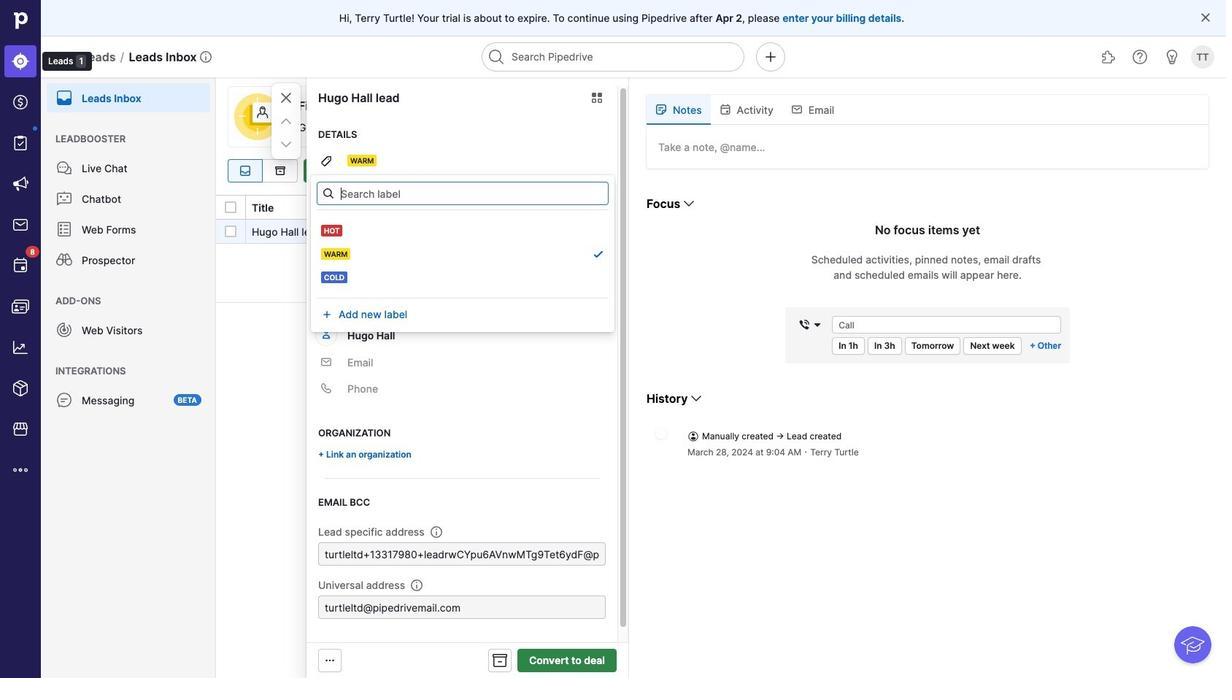 Task type: locate. For each thing, give the bounding box(es) containing it.
0 horizontal spatial color active image
[[321, 309, 333, 321]]

Call text field
[[832, 316, 1062, 334]]

0 horizontal spatial info image
[[411, 579, 423, 591]]

color secondary image
[[656, 428, 667, 440]]

None text field
[[318, 596, 606, 619]]

menu
[[0, 0, 92, 678], [41, 77, 216, 678]]

menu item
[[0, 41, 41, 82], [41, 77, 216, 112]]

2 color muted image from the top
[[321, 356, 332, 368]]

1 color undefined image from the top
[[55, 89, 73, 107]]

3 color undefined image from the top
[[55, 321, 73, 339]]

0 vertical spatial info image
[[431, 526, 442, 538]]

color muted image down the 'add lead' "element"
[[321, 208, 332, 220]]

0 vertical spatial color muted image
[[321, 208, 332, 220]]

color undefined image down menu toggle icon
[[55, 89, 73, 107]]

add lead options image
[[361, 165, 378, 177]]

0 vertical spatial color muted image
[[321, 182, 332, 193]]

color active image
[[593, 248, 604, 260], [321, 309, 333, 321]]

1 horizontal spatial info image
[[431, 526, 442, 538]]

color muted image
[[321, 182, 332, 193], [321, 383, 332, 394]]

row
[[216, 220, 1227, 246]]

2 color undefined image from the top
[[55, 159, 73, 177]]

1 color muted image from the top
[[321, 208, 332, 220]]

1 vertical spatial color active image
[[321, 309, 333, 321]]

quick help image
[[1132, 48, 1149, 66]]

grid
[[216, 194, 1227, 678]]

color muted image
[[321, 208, 332, 220], [321, 356, 332, 368]]

color undefined image right insights image
[[55, 321, 73, 339]]

1 vertical spatial color muted image
[[321, 356, 332, 368]]

1 vertical spatial info image
[[411, 579, 423, 591]]

2 color muted image from the top
[[321, 383, 332, 394]]

1 vertical spatial color undefined image
[[55, 159, 73, 177]]

color undefined image
[[55, 89, 73, 107], [55, 159, 73, 177], [55, 321, 73, 339]]

color primary image
[[277, 89, 295, 107], [720, 104, 731, 115], [277, 112, 295, 130], [277, 136, 295, 153], [307, 165, 324, 177], [892, 165, 909, 177], [970, 165, 987, 177], [1099, 165, 1117, 177], [1163, 165, 1181, 177], [681, 195, 698, 212], [688, 390, 706, 407]]

add lead element
[[304, 159, 381, 183]]

color undefined image right campaigns icon
[[55, 159, 73, 177]]

campaigns image
[[12, 175, 29, 193]]

0 vertical spatial color undefined image
[[55, 89, 73, 107]]

1 horizontal spatial color active image
[[593, 248, 604, 260]]

contacts image
[[12, 298, 29, 315]]

quick add image
[[762, 48, 780, 66]]

info image
[[431, 526, 442, 538], [411, 579, 423, 591]]

None field
[[795, 316, 827, 334]]

Search label text field
[[317, 182, 609, 205]]

color active image
[[321, 329, 332, 340]]

color muted image down color active icon
[[321, 356, 332, 368]]

None text field
[[318, 543, 606, 566]]

color undefined image
[[12, 134, 29, 152], [55, 190, 73, 207], [55, 221, 73, 238], [55, 251, 73, 269], [12, 257, 29, 275], [55, 391, 73, 409]]

2 vertical spatial color undefined image
[[55, 321, 73, 339]]

1 vertical spatial color muted image
[[321, 383, 332, 394]]

color primary image
[[1200, 12, 1212, 23], [589, 92, 606, 104], [656, 104, 667, 115], [791, 104, 803, 115], [321, 156, 332, 167], [1001, 165, 1018, 177], [1069, 165, 1086, 177], [1194, 165, 1211, 177], [322, 188, 334, 199], [225, 202, 237, 213], [225, 226, 237, 237], [321, 234, 332, 246], [321, 258, 333, 270], [799, 319, 811, 331], [812, 319, 824, 331], [688, 430, 699, 442], [491, 652, 509, 670], [324, 655, 336, 667]]



Task type: vqa. For each thing, say whether or not it's contained in the screenshot.
the top More actions Image
no



Task type: describe. For each thing, give the bounding box(es) containing it.
0 vertical spatial color active image
[[593, 248, 604, 260]]

menu toggle image
[[55, 48, 73, 66]]

sales assistant image
[[1164, 48, 1181, 66]]

leads image
[[12, 53, 29, 70]]

sales inbox image
[[12, 216, 29, 234]]

knowledge center bot, also known as kc bot is an onboarding assistant that allows you to see the list of onboarding items in one place for quick and easy reference. this improves your in-app experience. image
[[1175, 627, 1212, 664]]

insights image
[[12, 339, 29, 356]]

1 color muted image from the top
[[321, 182, 332, 193]]

more image
[[12, 461, 29, 479]]

products image
[[12, 380, 29, 397]]

marketplace image
[[12, 421, 29, 438]]

info image
[[200, 51, 211, 63]]

deals image
[[12, 93, 29, 111]]

home image
[[9, 9, 31, 31]]

inbox image
[[237, 165, 254, 177]]

archive image
[[271, 165, 289, 177]]

Search Pipedrive field
[[482, 42, 745, 72]]



